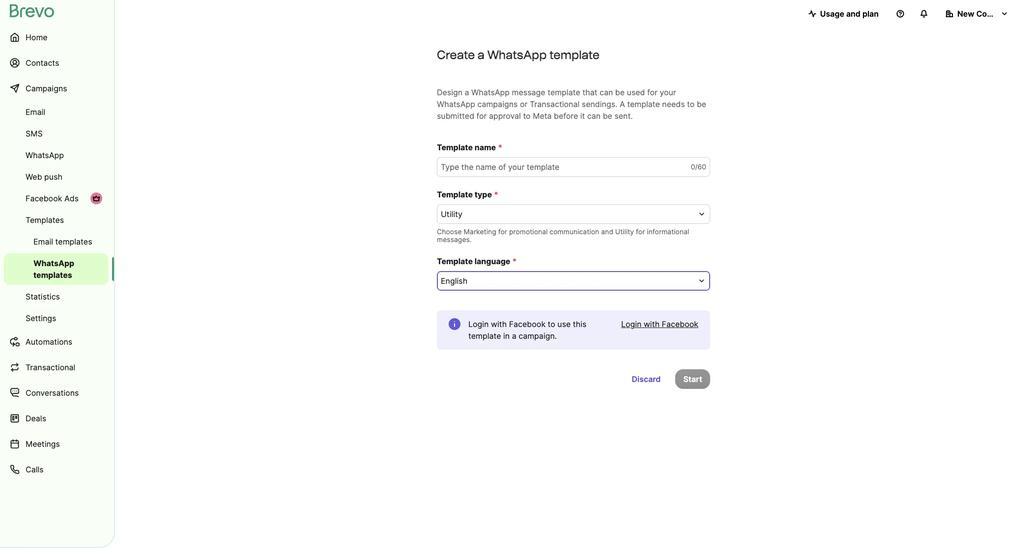 Task type: vqa. For each thing, say whether or not it's contained in the screenshot.
Statistics
yes



Task type: locate. For each thing, give the bounding box(es) containing it.
campaigns
[[26, 84, 67, 93]]

with inside login with facebook to use this template in a campaign.
[[491, 320, 507, 330]]

new
[[958, 9, 975, 19]]

and left plan
[[847, 9, 861, 19]]

* right language
[[513, 257, 517, 267]]

0 vertical spatial transactional
[[530, 99, 580, 109]]

whatsapp up web push
[[26, 151, 64, 160]]

email down templates
[[33, 237, 53, 247]]

and inside choose marketing for promotional communication and utility for informational messages.
[[602, 228, 614, 236]]

meetings
[[26, 440, 60, 450]]

0 horizontal spatial login
[[469, 320, 489, 330]]

can right "it"
[[588, 111, 601, 121]]

a
[[478, 48, 485, 62], [465, 88, 470, 97], [512, 331, 517, 341]]

a inside design a whatsapp message template that can be used for your whatsapp campaigns or transactional sendings. a template needs to be submitted for approval to meta before it can be sent.
[[465, 88, 470, 97]]

choose marketing for promotional communication and utility for informational messages.
[[437, 228, 690, 244]]

alert
[[437, 311, 711, 350]]

to down or
[[523, 111, 531, 121]]

to left use at the right of the page
[[548, 320, 556, 330]]

0 vertical spatial and
[[847, 9, 861, 19]]

whatsapp down email templates link
[[33, 259, 74, 269]]

None field
[[441, 275, 695, 287]]

transactional link
[[4, 356, 108, 380]]

templates for email templates
[[55, 237, 92, 247]]

1 horizontal spatial login
[[622, 320, 642, 330]]

utility
[[441, 210, 463, 219], [616, 228, 635, 236]]

a inside login with facebook to use this template in a campaign.
[[512, 331, 517, 341]]

1 vertical spatial a
[[465, 88, 470, 97]]

transactional down automations
[[26, 363, 75, 373]]

a right design at left top
[[465, 88, 470, 97]]

login with facebook
[[622, 320, 699, 330]]

templates inside whatsapp templates
[[33, 271, 72, 280]]

template type *
[[437, 190, 499, 200]]

1 horizontal spatial facebook
[[509, 320, 546, 330]]

create
[[437, 48, 475, 62]]

be
[[616, 88, 625, 97], [697, 99, 707, 109], [603, 111, 613, 121]]

0 horizontal spatial utility
[[441, 210, 463, 219]]

and
[[847, 9, 861, 19], [602, 228, 614, 236]]

facebook inside login with facebook to use this template in a campaign.
[[509, 320, 546, 330]]

none field inside english popup button
[[441, 275, 695, 287]]

template left type
[[437, 190, 473, 200]]

for down campaigns
[[477, 111, 487, 121]]

whatsapp link
[[4, 146, 108, 165]]

0 vertical spatial utility
[[441, 210, 463, 219]]

marketing
[[464, 228, 497, 236]]

conversations link
[[4, 382, 108, 405]]

login for login with facebook to use this template in a campaign.
[[469, 320, 489, 330]]

contacts link
[[4, 51, 108, 75]]

facebook
[[26, 194, 62, 204], [509, 320, 546, 330], [662, 320, 699, 330]]

utility inside choose marketing for promotional communication and utility for informational messages.
[[616, 228, 635, 236]]

2 horizontal spatial facebook
[[662, 320, 699, 330]]

email inside email templates link
[[33, 237, 53, 247]]

1 vertical spatial and
[[602, 228, 614, 236]]

1 horizontal spatial to
[[548, 320, 556, 330]]

template left in
[[469, 331, 501, 341]]

whatsapp inside whatsapp link
[[26, 151, 64, 160]]

settings
[[26, 314, 56, 324]]

statistics
[[26, 292, 60, 302]]

2 horizontal spatial to
[[688, 99, 695, 109]]

template for template name
[[437, 143, 473, 152]]

2 vertical spatial *
[[513, 257, 517, 267]]

deals
[[26, 414, 46, 424]]

1 horizontal spatial a
[[478, 48, 485, 62]]

submitted
[[437, 111, 475, 121]]

template inside login with facebook to use this template in a campaign.
[[469, 331, 501, 341]]

and right communication
[[602, 228, 614, 236]]

1 login from the left
[[469, 320, 489, 330]]

template
[[437, 143, 473, 152], [437, 190, 473, 200], [437, 257, 473, 267]]

1 vertical spatial *
[[494, 190, 499, 200]]

1 template from the top
[[437, 143, 473, 152]]

2 horizontal spatial be
[[697, 99, 707, 109]]

be right needs
[[697, 99, 707, 109]]

*
[[498, 143, 503, 152], [494, 190, 499, 200], [513, 257, 517, 267]]

0 horizontal spatial be
[[603, 111, 613, 121]]

template left name in the top of the page
[[437, 143, 473, 152]]

utility inside popup button
[[441, 210, 463, 219]]

1 with from the left
[[491, 320, 507, 330]]

usage
[[821, 9, 845, 19]]

* right type
[[494, 190, 499, 200]]

3 template from the top
[[437, 257, 473, 267]]

for right marketing
[[499, 228, 508, 236]]

with
[[491, 320, 507, 330], [644, 320, 660, 330]]

Type the name of your template text field
[[437, 157, 711, 177]]

start button
[[676, 370, 711, 390]]

with for login with facebook to use this template in a campaign.
[[491, 320, 507, 330]]

1 vertical spatial transactional
[[26, 363, 75, 373]]

to
[[688, 99, 695, 109], [523, 111, 531, 121], [548, 320, 556, 330]]

email up sms
[[26, 107, 45, 117]]

0 horizontal spatial and
[[602, 228, 614, 236]]

0 vertical spatial to
[[688, 99, 695, 109]]

deals link
[[4, 407, 108, 431]]

whatsapp
[[488, 48, 547, 62], [472, 88, 510, 97], [437, 99, 476, 109], [26, 151, 64, 160], [33, 259, 74, 269]]

name
[[475, 143, 496, 152]]

a
[[620, 99, 625, 109]]

email for email templates
[[33, 237, 53, 247]]

with for login with facebook
[[644, 320, 660, 330]]

to right needs
[[688, 99, 695, 109]]

whatsapp inside whatsapp templates link
[[33, 259, 74, 269]]

to inside login with facebook to use this template in a campaign.
[[548, 320, 556, 330]]

can
[[600, 88, 613, 97], [588, 111, 601, 121]]

templates up 'statistics' link
[[33, 271, 72, 280]]

1 vertical spatial to
[[523, 111, 531, 121]]

facebook ads
[[26, 194, 79, 204]]

2 template from the top
[[437, 190, 473, 200]]

for
[[648, 88, 658, 97], [477, 111, 487, 121], [499, 228, 508, 236], [636, 228, 645, 236]]

be down sendings.
[[603, 111, 613, 121]]

0 horizontal spatial with
[[491, 320, 507, 330]]

1 vertical spatial template
[[437, 190, 473, 200]]

1 horizontal spatial utility
[[616, 228, 635, 236]]

0 horizontal spatial a
[[465, 88, 470, 97]]

home
[[26, 32, 48, 42]]

a right in
[[512, 331, 517, 341]]

2 vertical spatial a
[[512, 331, 517, 341]]

create a whatsapp template
[[437, 48, 600, 62]]

informational
[[647, 228, 690, 236]]

2 vertical spatial template
[[437, 257, 473, 267]]

can up sendings.
[[600, 88, 613, 97]]

1 horizontal spatial transactional
[[530, 99, 580, 109]]

1 horizontal spatial with
[[644, 320, 660, 330]]

1 horizontal spatial and
[[847, 9, 861, 19]]

statistics link
[[4, 287, 108, 307]]

design a whatsapp message template that can be used for your whatsapp campaigns or transactional sendings. a template needs to be submitted for approval to meta before it can be sent.
[[437, 88, 707, 121]]

2 horizontal spatial a
[[512, 331, 517, 341]]

meetings link
[[4, 433, 108, 456]]

settings link
[[4, 309, 108, 329]]

language
[[475, 257, 511, 267]]

templates
[[26, 215, 64, 225]]

0 vertical spatial a
[[478, 48, 485, 62]]

0 vertical spatial can
[[600, 88, 613, 97]]

sendings.
[[582, 99, 618, 109]]

in
[[504, 331, 510, 341]]

0 vertical spatial *
[[498, 143, 503, 152]]

1 vertical spatial utility
[[616, 228, 635, 236]]

0 vertical spatial email
[[26, 107, 45, 117]]

templates
[[55, 237, 92, 247], [33, 271, 72, 280]]

0 vertical spatial template
[[437, 143, 473, 152]]

template up english
[[437, 257, 473, 267]]

be up 'a'
[[616, 88, 625, 97]]

login inside login with facebook to use this template in a campaign.
[[469, 320, 489, 330]]

english
[[441, 276, 468, 286]]

2 with from the left
[[644, 320, 660, 330]]

1 vertical spatial email
[[33, 237, 53, 247]]

1 vertical spatial templates
[[33, 271, 72, 280]]

0 horizontal spatial facebook
[[26, 194, 62, 204]]

* right name in the top of the page
[[498, 143, 503, 152]]

campaigns
[[478, 99, 518, 109]]

1 horizontal spatial be
[[616, 88, 625, 97]]

meta
[[533, 111, 552, 121]]

0 horizontal spatial transactional
[[26, 363, 75, 373]]

templates down "templates" link on the left top of the page
[[55, 237, 92, 247]]

login with facebook link
[[622, 319, 699, 331]]

0 vertical spatial templates
[[55, 237, 92, 247]]

campaigns link
[[4, 77, 108, 100]]

template
[[550, 48, 600, 62], [548, 88, 581, 97], [628, 99, 660, 109], [469, 331, 501, 341]]

utility button
[[437, 205, 711, 224]]

template for template type
[[437, 190, 473, 200]]

2 vertical spatial be
[[603, 111, 613, 121]]

a right create
[[478, 48, 485, 62]]

2 login from the left
[[622, 320, 642, 330]]

message
[[512, 88, 546, 97]]

email templates
[[33, 237, 92, 247]]

left___rvooi image
[[92, 195, 100, 203]]

new company
[[958, 9, 1013, 19]]

template down the used
[[628, 99, 660, 109]]

used
[[627, 88, 646, 97]]

transactional up before
[[530, 99, 580, 109]]

template up before
[[548, 88, 581, 97]]

calls link
[[4, 458, 108, 482]]

email inside email link
[[26, 107, 45, 117]]

utility left informational
[[616, 228, 635, 236]]

utility up "choose"
[[441, 210, 463, 219]]

2 vertical spatial to
[[548, 320, 556, 330]]

type
[[475, 190, 492, 200]]



Task type: describe. For each thing, give the bounding box(es) containing it.
calls
[[26, 465, 44, 475]]

whatsapp templates link
[[4, 254, 108, 285]]

email link
[[4, 102, 108, 122]]

home link
[[4, 26, 108, 49]]

whatsapp templates
[[33, 259, 74, 280]]

0 horizontal spatial to
[[523, 111, 531, 121]]

web
[[26, 172, 42, 182]]

1 vertical spatial can
[[588, 111, 601, 121]]

push
[[44, 172, 62, 182]]

ads
[[64, 194, 79, 204]]

login with facebook to use this template in a campaign.
[[469, 320, 587, 341]]

automations
[[26, 337, 72, 347]]

that
[[583, 88, 598, 97]]

design
[[437, 88, 463, 97]]

* for template language *
[[513, 257, 517, 267]]

facebook for login with facebook
[[662, 320, 699, 330]]

or
[[520, 99, 528, 109]]

choose
[[437, 228, 462, 236]]

contacts
[[26, 58, 59, 68]]

this
[[573, 320, 587, 330]]

communication
[[550, 228, 600, 236]]

0
[[691, 163, 696, 171]]

discard
[[632, 375, 661, 385]]

and inside 'button'
[[847, 9, 861, 19]]

* for template name *
[[498, 143, 503, 152]]

facebook ads link
[[4, 189, 108, 209]]

campaign.
[[519, 331, 557, 341]]

templates link
[[4, 211, 108, 230]]

plan
[[863, 9, 879, 19]]

/
[[696, 163, 698, 171]]

discard button
[[624, 370, 669, 390]]

english button
[[437, 271, 711, 291]]

template up that on the top right of the page
[[550, 48, 600, 62]]

before
[[554, 111, 579, 121]]

facebook for login with facebook to use this template in a campaign.
[[509, 320, 546, 330]]

* for template type *
[[494, 190, 499, 200]]

your
[[660, 88, 677, 97]]

sent.
[[615, 111, 633, 121]]

start
[[684, 375, 703, 385]]

web push link
[[4, 167, 108, 187]]

transactional inside design a whatsapp message template that can be used for your whatsapp campaigns or transactional sendings. a template needs to be submitted for approval to meta before it can be sent.
[[530, 99, 580, 109]]

email for email
[[26, 107, 45, 117]]

needs
[[663, 99, 685, 109]]

templates for whatsapp templates
[[33, 271, 72, 280]]

a for design
[[465, 88, 470, 97]]

sms
[[26, 129, 43, 139]]

a for create
[[478, 48, 485, 62]]

0 vertical spatial be
[[616, 88, 625, 97]]

new company button
[[938, 4, 1017, 24]]

transactional inside transactional link
[[26, 363, 75, 373]]

template for template language
[[437, 257, 473, 267]]

automations link
[[4, 331, 108, 354]]

whatsapp up the 'submitted'
[[437, 99, 476, 109]]

whatsapp up campaigns
[[472, 88, 510, 97]]

approval
[[489, 111, 521, 121]]

for left informational
[[636, 228, 645, 236]]

0 / 60
[[691, 163, 707, 171]]

alert containing login with facebook to use this template in a campaign.
[[437, 311, 711, 350]]

it
[[581, 111, 585, 121]]

messages.
[[437, 236, 472, 244]]

email templates link
[[4, 232, 108, 252]]

whatsapp up message
[[488, 48, 547, 62]]

login for login with facebook
[[622, 320, 642, 330]]

60
[[698, 163, 707, 171]]

web push
[[26, 172, 62, 182]]

usage and plan
[[821, 9, 879, 19]]

conversations
[[26, 389, 79, 398]]

promotional
[[509, 228, 548, 236]]

for left your
[[648, 88, 658, 97]]

use
[[558, 320, 571, 330]]

template language *
[[437, 257, 517, 267]]

usage and plan button
[[801, 4, 887, 24]]

company
[[977, 9, 1013, 19]]

template name *
[[437, 143, 503, 152]]

1 vertical spatial be
[[697, 99, 707, 109]]

sms link
[[4, 124, 108, 144]]



